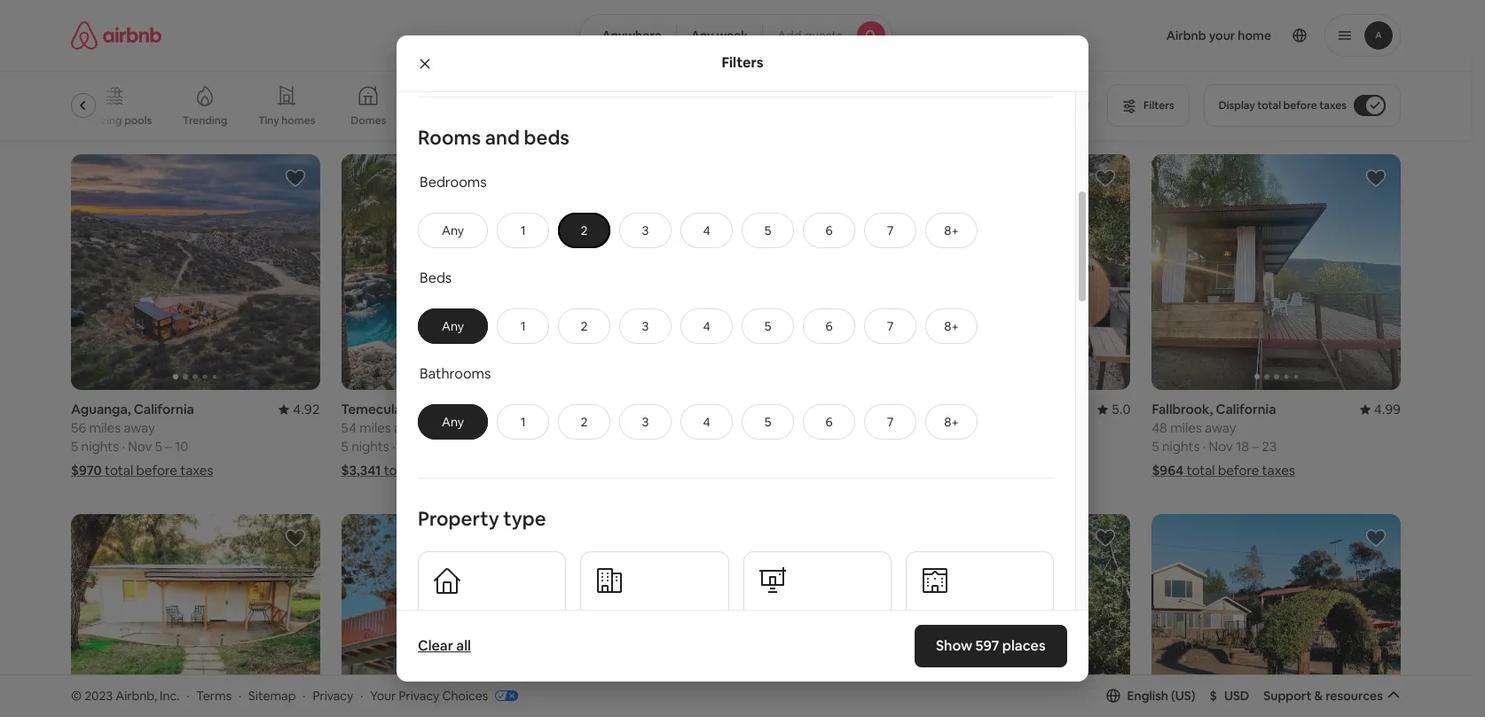 Task type: vqa. For each thing, say whether or not it's contained in the screenshot.
1st 22
no



Task type: describe. For each thing, give the bounding box(es) containing it.
nov inside aguanga, california 56 miles away 5 nights · nov 5 – 10 $970 total before taxes
[[128, 439, 152, 455]]

– inside temecula, california 54 miles away 5 nights · nov 27 – dec 2 $3,341 total before taxes
[[443, 439, 449, 455]]

5.0 for ramona, california 33 miles away 5 nights · nov 5 – 10 $2,153 total before taxes
[[1382, 41, 1401, 57]]

california inside the idyllwild-pine cove, california 74 miles away 5 nights · dec 10 – 15 $1,447 total before taxes
[[1006, 401, 1066, 418]]

total inside idyllwild-pine cove, california 77 miles away 5 nights · $2,802 total before taxes
[[116, 102, 145, 119]]

6 button for bathrooms
[[803, 404, 855, 440]]

your privacy choices link
[[370, 688, 518, 705]]

pine for idyllwild-pine cove, california
[[668, 41, 694, 57]]

8+ button for bedrooms
[[925, 213, 978, 248]]

15
[[992, 439, 1005, 455]]

5 inside temecula, california 54 miles away 5 nights · nov 27 – dec 2 $3,341 total before taxes
[[341, 439, 349, 455]]

total inside fallbrook, california 48 miles away 5 nights · nov 18 – 23 $964 total before taxes
[[1187, 462, 1215, 479]]

5.0 out of 5 average rating image for ramona, california 33 miles away 5 nights · nov 5 – 10 $2,153 total before taxes
[[1368, 41, 1401, 57]]

nights inside temecula, california 54 miles away 5 nights · nov 27 – dec 2 $3,341 total before taxes
[[351, 439, 389, 455]]

nights inside idyllwild-pine cove, california 77 miles away 5 nights · $2,802 total before taxes
[[81, 78, 119, 95]]

idyllwild- for idyllwild-pine cove, california 77 miles away 5 nights · $2,802 total before taxes
[[71, 41, 127, 57]]

1 button for bathrooms
[[497, 404, 549, 440]]

national parks
[[500, 113, 572, 128]]

4 for bathrooms
[[703, 414, 710, 430]]

8+ button for beds
[[925, 309, 978, 344]]

8+ button for bathrooms
[[925, 404, 978, 440]]

anywhere
[[602, 28, 662, 43]]

27
[[425, 439, 440, 455]]

3 button for bedrooms
[[619, 213, 672, 248]]

any week button
[[676, 14, 763, 57]]

sitemap
[[249, 688, 296, 704]]

add to wishlist: alpine, california image
[[1365, 528, 1387, 549]]

taxes inside aguanga, california 56 miles away 5 nights · nov 5 – 10 $970 total before taxes
[[180, 462, 213, 479]]

airbnb,
[[116, 688, 157, 704]]

any element for bathrooms
[[436, 414, 469, 430]]

property
[[418, 506, 499, 531]]

add
[[777, 28, 801, 43]]

add to wishlist: fallbrook, california image
[[1365, 167, 1387, 189]]

1 button for beds
[[497, 309, 549, 344]]

7 button for bathrooms
[[864, 404, 916, 440]]

bedrooms
[[420, 173, 487, 191]]

(us)
[[1171, 688, 1196, 704]]

4.92 for nov 27 – dec 2
[[563, 401, 590, 418]]

nov left the 19
[[939, 78, 963, 95]]

fallbrook, california 48 miles away 5 nights · nov 18 – 23 $964 total before taxes
[[1152, 401, 1295, 479]]

places
[[1003, 637, 1046, 656]]

4.92 out of 5 average rating image for nov 27 – dec 2
[[549, 401, 590, 418]]

before down nov 25 – 30
[[686, 462, 728, 479]]

· left 9 at the left top
[[662, 78, 665, 95]]

10 for 33 miles away
[[1256, 78, 1269, 95]]

idyllwild-pine cove, california
[[611, 41, 796, 57]]

$1,088 total before taxes
[[611, 462, 764, 479]]

parks
[[544, 113, 572, 128]]

any week
[[691, 28, 748, 43]]

5 inside fallbrook, california 48 miles away 5 nights · nov 18 – 23 $964 total before taxes
[[1152, 439, 1159, 455]]

1 any element from the top
[[436, 223, 469, 238]]

show for show 597 places
[[936, 637, 973, 656]]

none search field containing anywhere
[[580, 14, 892, 57]]

display
[[1219, 98, 1255, 113]]

4.94
[[1104, 41, 1131, 57]]

nights inside san juan capistrano, california 60 miles away 5 nights · nov 28 – dec 3 $12,835 total before taxes
[[351, 78, 389, 95]]

$964
[[1152, 462, 1184, 479]]

9
[[695, 78, 703, 95]]

add guests button
[[762, 14, 892, 57]]

taxes inside temecula, california 54 miles away 5 nights · nov 27 – dec 2 $3,341 total before taxes
[[459, 462, 492, 479]]

· inside fallbrook, california 48 miles away 5 nights · nov 18 – 23 $964 total before taxes
[[1203, 439, 1206, 455]]

nights left the 19
[[892, 78, 930, 95]]

597
[[976, 637, 1000, 656]]

© 2023 airbnb, inc. ·
[[71, 688, 189, 704]]

california inside temecula, california 54 miles away 5 nights · nov 27 – dec 2 $3,341 total before taxes
[[408, 401, 468, 418]]

nights inside fallbrook, california 48 miles away 5 nights · nov 18 – 23 $964 total before taxes
[[1162, 439, 1200, 455]]

dec inside temecula, california 54 miles away 5 nights · nov 27 – dec 2 $3,341 total before taxes
[[452, 439, 477, 455]]

4 button for bedrooms
[[681, 213, 733, 248]]

8+ for bathrooms
[[944, 414, 959, 430]]

bathrooms
[[420, 364, 491, 383]]

show map button
[[677, 597, 795, 639]]

add guests
[[777, 28, 842, 43]]

$1,088
[[611, 462, 652, 479]]

total inside temecula, california 54 miles away 5 nights · nov 27 – dec 2 $3,341 total before taxes
[[384, 462, 412, 479]]

nights up $1,088
[[622, 439, 659, 455]]

before inside the idyllwild-pine cove, california 74 miles away 5 nights · dec 10 – 15 $1,447 total before taxes
[[956, 462, 997, 479]]

anywhere button
[[580, 14, 677, 57]]

8+ element for beds
[[944, 318, 959, 334]]

juan
[[367, 41, 397, 57]]

ramona, california 33 miles away 5 nights · nov 5 – 10 $2,153 total before taxes
[[1152, 41, 1302, 119]]

miles inside ramona, california 33 miles away 5 nights · nov 5 – 10 $2,153 total before taxes
[[1170, 59, 1201, 76]]

your privacy choices
[[370, 688, 488, 704]]

ramona, for 33
[[1152, 41, 1206, 57]]

california inside ramona, california 24 miles away
[[669, 401, 729, 418]]

3 button for bathrooms
[[619, 404, 672, 440]]

cove, for idyllwild-pine cove, california 74 miles away 5 nights · dec 10 – 15 $1,447 total before taxes
[[967, 401, 1003, 418]]

25
[[695, 439, 710, 455]]

30
[[723, 439, 738, 455]]

33
[[1152, 59, 1167, 76]]

5 inside the idyllwild-pine cove, california 74 miles away 5 nights · dec 10 – 15 $1,447 total before taxes
[[882, 439, 889, 455]]

total inside aguanga, california 56 miles away 5 nights · nov 5 – 10 $970 total before taxes
[[105, 462, 133, 479]]

property type
[[418, 506, 546, 531]]

temecula,
[[341, 401, 405, 418]]

privacy link
[[313, 688, 353, 704]]

· left your
[[360, 688, 363, 704]]

total right $1,088
[[655, 462, 683, 479]]

cove, for idyllwild-pine cove, california 77 miles away 5 nights · $2,802 total before taxes
[[157, 41, 192, 57]]

nights inside ramona, california 33 miles away 5 nights · nov 5 – 10 $2,153 total before taxes
[[1162, 78, 1200, 95]]

sitemap link
[[249, 688, 296, 704]]

2023
[[84, 688, 113, 704]]

amazing pools
[[78, 114, 152, 128]]

away inside ramona, california 33 miles away 5 nights · nov 5 – 10 $2,153 total before taxes
[[1204, 59, 1236, 76]]

show map
[[695, 610, 756, 626]]

$
[[1210, 688, 1217, 704]]

total inside button
[[1257, 98, 1281, 113]]

total inside san juan capistrano, california 60 miles away 5 nights · nov 28 – dec 3 $12,835 total before taxes
[[391, 102, 420, 119]]

– inside fallbrook, california 48 miles away 5 nights · nov 18 – 23 $964 total before taxes
[[1252, 439, 1259, 455]]

&
[[1314, 688, 1323, 704]]

display total before taxes
[[1219, 98, 1347, 113]]

nov left 25
[[668, 439, 693, 455]]

nov inside ramona, california 33 miles away 5 nights · nov 5 – 10 $2,153 total before taxes
[[1209, 78, 1233, 95]]

19
[[991, 78, 1005, 95]]

23
[[1262, 439, 1277, 455]]

28
[[425, 78, 441, 95]]

– inside aguanga, california 56 miles away 5 nights · nov 5 – 10 $970 total before taxes
[[165, 439, 172, 455]]

aguanga, california 56 miles away 5 nights · nov 5 – 10 $970 total before taxes
[[71, 401, 213, 479]]

san
[[341, 41, 364, 57]]

before inside temecula, california 54 miles away 5 nights · nov 27 – dec 2 $3,341 total before taxes
[[415, 462, 457, 479]]

60
[[341, 59, 357, 76]]

$12,835
[[341, 102, 389, 119]]

– inside san juan capistrano, california 60 miles away 5 nights · nov 28 – dec 3 $12,835 total before taxes
[[443, 78, 450, 95]]

any down bathrooms on the bottom left of page
[[442, 414, 464, 430]]

taxes inside ramona, california 33 miles away 5 nights · nov 5 – 10 $2,153 total before taxes
[[1269, 102, 1302, 119]]

guests
[[804, 28, 842, 43]]

5 button for bathrooms
[[742, 404, 794, 440]]

48
[[1152, 420, 1167, 437]]

4.99 out of 5 average rating image
[[1360, 401, 1401, 418]]

inc.
[[160, 688, 180, 704]]

8+ element for bathrooms
[[944, 414, 959, 430]]

4.92 out of 5 average rating image for nov 5 – 10
[[279, 401, 320, 418]]

national
[[500, 113, 542, 128]]

· inside aguanga, california 56 miles away 5 nights · nov 5 – 10 $970 total before taxes
[[122, 439, 125, 455]]

2 button for bathrooms
[[558, 404, 610, 440]]

5 nights
[[611, 439, 659, 455]]

california inside fallbrook, california 48 miles away 5 nights · nov 18 – 23 $964 total before taxes
[[1216, 401, 1276, 418]]

2 privacy from the left
[[399, 688, 439, 704]]

10 for 56 miles away
[[175, 439, 188, 455]]

3 for beds
[[642, 318, 649, 334]]

before inside san juan capistrano, california 60 miles away 5 nights · nov 28 – dec 3 $12,835 total before taxes
[[423, 102, 464, 119]]

idyllwild-pine cove, california 74 miles away 5 nights · dec 10 – 15 $1,447 total before taxes
[[882, 401, 1066, 479]]

any inside button
[[691, 28, 714, 43]]

english (us)
[[1127, 688, 1196, 704]]

8+ element for bedrooms
[[944, 223, 959, 238]]

2 14 from the left
[[716, 78, 729, 95]]

taxes inside fallbrook, california 48 miles away 5 nights · nov 18 – 23 $964 total before taxes
[[1262, 462, 1295, 479]]

miles inside temecula, california 54 miles away 5 nights · nov 27 – dec 2 $3,341 total before taxes
[[359, 420, 391, 437]]

week
[[717, 28, 748, 43]]

ramona, california 24 miles away
[[611, 401, 729, 437]]

before inside aguanga, california 56 miles away 5 nights · nov 5 – 10 $970 total before taxes
[[136, 462, 177, 479]]

california inside idyllwild-pine cove, california 77 miles away 5 nights · $2,802 total before taxes
[[195, 41, 256, 57]]

resources
[[1326, 688, 1383, 704]]

and
[[485, 125, 520, 150]]

1 button for bedrooms
[[497, 213, 549, 248]]

3 button for beds
[[619, 309, 672, 344]]

4.99
[[1374, 401, 1401, 418]]

pine for idyllwild-pine cove, california 77 miles away 5 nights · $2,802 total before taxes
[[127, 41, 154, 57]]

english (us) button
[[1106, 688, 1196, 704]]

1 14 from the left
[[966, 78, 979, 95]]

· left the 19
[[933, 78, 936, 95]]

pine for idyllwild-pine cove, california 74 miles away 5 nights · dec 10 – 15 $1,447 total before taxes
[[938, 401, 964, 418]]

usd
[[1224, 688, 1249, 704]]

taxes inside the idyllwild-pine cove, california 74 miles away 5 nights · dec 10 – 15 $1,447 total before taxes
[[1000, 462, 1033, 479]]

$970
[[71, 462, 102, 479]]

add to wishlist: descanso, california image
[[284, 528, 306, 549]]

before inside fallbrook, california 48 miles away 5 nights · nov 18 – 23 $964 total before taxes
[[1218, 462, 1259, 479]]



Task type: locate. For each thing, give the bounding box(es) containing it.
0 horizontal spatial 10
[[175, 439, 188, 455]]

1 vertical spatial ramona,
[[611, 401, 666, 418]]

nights inside aguanga, california 56 miles away 5 nights · nov 5 – 10 $970 total before taxes
[[81, 439, 119, 455]]

10 for 74 miles away
[[966, 439, 980, 455]]

1 horizontal spatial 10
[[966, 439, 980, 455]]

before right amazing
[[148, 102, 189, 119]]

away up 18
[[1205, 420, 1236, 437]]

show inside button
[[695, 610, 727, 626]]

10 inside ramona, california 33 miles away 5 nights · nov 5 – 10 $2,153 total before taxes
[[1256, 78, 1269, 95]]

1 6 button from the top
[[803, 213, 855, 248]]

14 right 9 at the left top
[[716, 78, 729, 95]]

away inside idyllwild-pine cove, california 77 miles away 5 nights · $2,802 total before taxes
[[123, 59, 155, 76]]

miles
[[89, 59, 120, 76], [360, 59, 392, 76], [1170, 59, 1201, 76], [89, 420, 121, 437], [359, 420, 391, 437], [899, 420, 930, 437], [629, 420, 661, 437], [1170, 420, 1202, 437]]

2 vertical spatial any button
[[418, 404, 488, 440]]

1 for bedrooms
[[520, 223, 526, 238]]

74
[[882, 420, 896, 437]]

ramona, for 24
[[611, 401, 666, 418]]

1 vertical spatial 5 button
[[742, 309, 794, 344]]

3 4 button from the top
[[681, 404, 733, 440]]

nov 25 – 30
[[668, 439, 738, 455]]

1
[[520, 223, 526, 238], [520, 318, 526, 334], [520, 414, 526, 430]]

beds
[[524, 125, 569, 150]]

1 horizontal spatial pine
[[668, 41, 694, 57]]

3 for bedrooms
[[642, 223, 649, 238]]

dec right 28 at the left top of the page
[[453, 78, 478, 95]]

0 vertical spatial 8+
[[944, 223, 959, 238]]

· inside temecula, california 54 miles away 5 nights · nov 27 – dec 2 $3,341 total before taxes
[[392, 439, 395, 455]]

privacy right your
[[399, 688, 439, 704]]

nights inside the idyllwild-pine cove, california 74 miles away 5 nights · dec 10 – 15 $1,447 total before taxes
[[892, 439, 930, 455]]

1 horizontal spatial 14
[[966, 78, 979, 95]]

any button for beds
[[418, 309, 488, 344]]

2 3 button from the top
[[619, 309, 672, 344]]

1 vertical spatial 8+ element
[[944, 318, 959, 334]]

0 horizontal spatial pine
[[127, 41, 154, 57]]

1 vertical spatial 6 button
[[803, 309, 855, 344]]

0 vertical spatial 6 button
[[803, 213, 855, 248]]

5.0 for idyllwild-pine cove, california 74 miles away 5 nights · dec 10 – 15 $1,447 total before taxes
[[1112, 401, 1131, 418]]

support & resources
[[1264, 688, 1383, 704]]

0 vertical spatial any button
[[418, 213, 488, 248]]

$1,447
[[882, 462, 921, 479]]

show 597 places
[[936, 637, 1046, 656]]

0 vertical spatial 1
[[520, 223, 526, 238]]

nov inside temecula, california 54 miles away 5 nights · nov 27 – dec 2 $3,341 total before taxes
[[398, 439, 422, 455]]

ramona, up the 33
[[1152, 41, 1206, 57]]

1 vertical spatial 1
[[520, 318, 526, 334]]

miles inside aguanga, california 56 miles away 5 nights · nov 5 – 10 $970 total before taxes
[[89, 420, 121, 437]]

1 any button from the top
[[418, 213, 488, 248]]

2 inside temecula, california 54 miles away 5 nights · nov 27 – dec 2 $3,341 total before taxes
[[480, 439, 488, 455]]

nov inside san juan capistrano, california 60 miles away 5 nights · nov 28 – dec 3 $12,835 total before taxes
[[398, 78, 422, 95]]

· down the profile element
[[1203, 78, 1206, 95]]

temecula, california 54 miles away 5 nights · nov 27 – dec 2 $3,341 total before taxes
[[341, 401, 492, 479]]

3 2 button from the top
[[558, 404, 610, 440]]

1 vertical spatial 8+
[[944, 318, 959, 334]]

5 button for beds
[[742, 309, 794, 344]]

idyllwild- up 74
[[882, 401, 938, 418]]

10 inside aguanga, california 56 miles away 5 nights · nov 5 – 10 $970 total before taxes
[[175, 439, 188, 455]]

1 vertical spatial 4
[[703, 318, 710, 334]]

before inside button
[[1283, 98, 1317, 113]]

2 button for beds
[[558, 309, 610, 344]]

1 vertical spatial 7 button
[[864, 309, 916, 344]]

©
[[71, 688, 82, 704]]

5 nights · nov 14 – 19
[[882, 78, 1005, 95]]

2 5 button from the top
[[742, 309, 794, 344]]

5 nights · nov 9 – 14
[[611, 78, 729, 95]]

1 vertical spatial 6
[[825, 318, 833, 334]]

8+ button
[[925, 213, 978, 248], [925, 309, 978, 344], [925, 404, 978, 440]]

3 4 from the top
[[703, 414, 710, 430]]

2 vertical spatial 1 button
[[497, 404, 549, 440]]

show for show map
[[695, 610, 727, 626]]

dec inside san juan capistrano, california 60 miles away 5 nights · nov 28 – dec 3 $12,835 total before taxes
[[453, 78, 478, 95]]

5 button for bedrooms
[[742, 213, 794, 248]]

taxes
[[1319, 98, 1347, 113], [192, 102, 225, 119], [467, 102, 500, 119], [1269, 102, 1302, 119], [180, 462, 213, 479], [459, 462, 492, 479], [1000, 462, 1033, 479], [731, 462, 764, 479], [1262, 462, 1295, 479]]

1 8+ element from the top
[[944, 223, 959, 238]]

5 button
[[742, 213, 794, 248], [742, 309, 794, 344], [742, 404, 794, 440]]

1 7 from the top
[[887, 223, 894, 238]]

8+
[[944, 223, 959, 238], [944, 318, 959, 334], [944, 414, 959, 430]]

total right the $2,153
[[1193, 102, 1222, 119]]

before down "15"
[[956, 462, 997, 479]]

1 vertical spatial 5.0
[[1112, 401, 1131, 418]]

before down 28 at the left top of the page
[[423, 102, 464, 119]]

$3,341
[[341, 462, 381, 479]]

nights up the $2,153
[[1162, 78, 1200, 95]]

your
[[370, 688, 396, 704]]

nov
[[398, 78, 422, 95], [939, 78, 963, 95], [668, 78, 693, 95], [1209, 78, 1233, 95], [128, 439, 152, 455], [398, 439, 422, 455], [668, 439, 693, 455], [1209, 439, 1233, 455]]

5.0 out of 5 average rating image for idyllwild-pine cove, california 74 miles away 5 nights · dec 10 – 15 $1,447 total before taxes
[[1097, 401, 1131, 418]]

1 horizontal spatial ramona,
[[1152, 41, 1206, 57]]

1 vertical spatial any element
[[436, 318, 469, 334]]

total right domes
[[391, 102, 420, 119]]

filters
[[722, 54, 764, 72]]

4 for bedrooms
[[703, 223, 710, 238]]

taxes inside san juan capistrano, california 60 miles away 5 nights · nov 28 – dec 3 $12,835 total before taxes
[[467, 102, 500, 119]]

before right $970
[[136, 462, 177, 479]]

3 1 button from the top
[[497, 404, 549, 440]]

idyllwild- up 5 nights · nov 9 – 14
[[611, 41, 668, 57]]

8+ for beds
[[944, 318, 959, 334]]

dec right 27
[[452, 439, 477, 455]]

any element down 'bedrooms'
[[436, 223, 469, 238]]

any button up bathrooms on the bottom left of page
[[418, 309, 488, 344]]

· right terms 'link'
[[239, 688, 242, 704]]

show left 597
[[936, 637, 973, 656]]

7 for beds
[[887, 318, 894, 334]]

miles down aguanga,
[[89, 420, 121, 437]]

3 7 button from the top
[[864, 404, 916, 440]]

0 horizontal spatial 5.0
[[1112, 401, 1131, 418]]

7 for bedrooms
[[887, 223, 894, 238]]

2 7 from the top
[[887, 318, 894, 334]]

0 vertical spatial any element
[[436, 223, 469, 238]]

3 8+ from the top
[[944, 414, 959, 430]]

2 4 button from the top
[[681, 309, 733, 344]]

nights up $12,835
[[351, 78, 389, 95]]

total inside ramona, california 33 miles away 5 nights · nov 5 – 10 $2,153 total before taxes
[[1193, 102, 1222, 119]]

any element up 27
[[436, 414, 469, 430]]

4.94 out of 5 average rating image
[[1090, 41, 1131, 57]]

3 5 button from the top
[[742, 404, 794, 440]]

1 horizontal spatial 5.0 out of 5 average rating image
[[1368, 41, 1401, 57]]

california inside san juan capistrano, california 60 miles away 5 nights · nov 28 – dec 3 $12,835 total before taxes
[[475, 41, 535, 57]]

add to wishlist: idyllwild-pine cove, california image
[[1095, 167, 1116, 189]]

0 vertical spatial 5 button
[[742, 213, 794, 248]]

1 1 from the top
[[520, 223, 526, 238]]

0 horizontal spatial privacy
[[313, 688, 353, 704]]

1 3 button from the top
[[619, 213, 672, 248]]

$2,153
[[1152, 102, 1191, 119]]

ramona,
[[1152, 41, 1206, 57], [611, 401, 666, 418]]

1 horizontal spatial idyllwild-
[[611, 41, 668, 57]]

2 6 from the top
[[825, 318, 833, 334]]

· inside idyllwild-pine cove, california 77 miles away 5 nights · $2,802 total before taxes
[[122, 78, 125, 95]]

3 7 from the top
[[887, 414, 894, 430]]

2 horizontal spatial 10
[[1256, 78, 1269, 95]]

cove, for idyllwild-pine cove, california
[[697, 41, 733, 57]]

miles down fallbrook,
[[1170, 420, 1202, 437]]

dec left "15"
[[939, 439, 963, 455]]

nights up $1,447
[[892, 439, 930, 455]]

clear
[[418, 637, 453, 656]]

1 horizontal spatial show
[[936, 637, 973, 656]]

1 7 button from the top
[[864, 213, 916, 248]]

5.0 out of 5 average rating image
[[1368, 41, 1401, 57], [1097, 401, 1131, 418]]

1 vertical spatial 8+ button
[[925, 309, 978, 344]]

group
[[397, 0, 1075, 97], [71, 71, 1097, 140], [71, 154, 320, 391], [341, 154, 590, 391], [611, 154, 1109, 391], [882, 154, 1131, 391], [1152, 154, 1485, 391], [71, 515, 320, 718], [341, 515, 590, 718], [611, 515, 860, 718], [882, 515, 1131, 718], [1152, 515, 1401, 718]]

total right $2,802
[[116, 102, 145, 119]]

nights up $2,802
[[81, 78, 119, 95]]

1 vertical spatial 2 button
[[558, 309, 610, 344]]

cove, inside idyllwild-pine cove, california 77 miles away 5 nights · $2,802 total before taxes
[[157, 41, 192, 57]]

before down 18
[[1218, 462, 1259, 479]]

before down 27
[[415, 462, 457, 479]]

4.92
[[293, 401, 320, 418], [563, 401, 590, 418], [834, 401, 860, 418]]

1 2 button from the top
[[558, 213, 610, 248]]

away inside the idyllwild-pine cove, california 74 miles away 5 nights · dec 10 – 15 $1,447 total before taxes
[[933, 420, 965, 437]]

idyllwild-
[[71, 41, 127, 57], [611, 41, 668, 57], [882, 401, 938, 418]]

any button for bathrooms
[[418, 404, 488, 440]]

3 6 from the top
[[825, 414, 833, 430]]

california inside ramona, california 33 miles away 5 nights · nov 5 – 10 $2,153 total before taxes
[[1209, 41, 1270, 57]]

2 horizontal spatial cove,
[[967, 401, 1003, 418]]

terms · sitemap · privacy ·
[[196, 688, 363, 704]]

2 vertical spatial 6
[[825, 414, 833, 430]]

3 any button from the top
[[418, 404, 488, 440]]

0 vertical spatial ramona,
[[1152, 41, 1206, 57]]

1 4 from the top
[[703, 223, 710, 238]]

2 horizontal spatial 4.92
[[834, 401, 860, 418]]

3 4.92 out of 5 average rating image from the left
[[819, 401, 860, 418]]

clear all button
[[409, 629, 480, 664]]

miles up 5 nights
[[629, 420, 661, 437]]

2 4.92 out of 5 average rating image from the left
[[549, 401, 590, 418]]

· down aguanga,
[[122, 439, 125, 455]]

2 horizontal spatial pine
[[938, 401, 964, 418]]

any down 'bedrooms'
[[442, 223, 464, 238]]

miles down temecula,
[[359, 420, 391, 437]]

10 inside the idyllwild-pine cove, california 74 miles away 5 nights · dec 10 – 15 $1,447 total before taxes
[[966, 439, 980, 455]]

1 4.92 from the left
[[293, 401, 320, 418]]

3 button
[[619, 213, 672, 248], [619, 309, 672, 344], [619, 404, 672, 440]]

3 4.92 from the left
[[834, 401, 860, 418]]

5 inside idyllwild-pine cove, california 77 miles away 5 nights · $2,802 total before taxes
[[71, 78, 78, 95]]

0 vertical spatial 1 button
[[497, 213, 549, 248]]

before right the $2,153
[[1225, 102, 1266, 119]]

show left map
[[695, 610, 727, 626]]

0 vertical spatial 5.0
[[1382, 41, 1401, 57]]

6 button for beds
[[803, 309, 855, 344]]

miles inside san juan capistrano, california 60 miles away 5 nights · nov 28 – dec 3 $12,835 total before taxes
[[360, 59, 392, 76]]

1 vertical spatial 1 button
[[497, 309, 549, 344]]

1 horizontal spatial 4.92 out of 5 average rating image
[[549, 401, 590, 418]]

ramona, inside ramona, california 24 miles away
[[611, 401, 666, 418]]

miles down juan
[[360, 59, 392, 76]]

trending
[[183, 114, 227, 128]]

54
[[341, 420, 357, 437]]

$ usd
[[1210, 688, 1249, 704]]

idyllwild- up 77
[[71, 41, 127, 57]]

show
[[695, 610, 727, 626], [936, 637, 973, 656]]

3 for bathrooms
[[642, 414, 649, 430]]

before inside ramona, california 33 miles away 5 nights · nov 5 – 10 $2,153 total before taxes
[[1225, 102, 1266, 119]]

6 for bathrooms
[[825, 414, 833, 430]]

8+ for bedrooms
[[944, 223, 959, 238]]

any element
[[436, 223, 469, 238], [436, 318, 469, 334], [436, 414, 469, 430]]

taxes inside idyllwild-pine cove, california 77 miles away 5 nights · $2,802 total before taxes
[[192, 102, 225, 119]]

type
[[503, 506, 546, 531]]

3 3 button from the top
[[619, 404, 672, 440]]

2 vertical spatial 4 button
[[681, 404, 733, 440]]

idyllwild- for idyllwild-pine cove, california
[[611, 41, 668, 57]]

0 vertical spatial 8+ element
[[944, 223, 959, 238]]

6 button
[[803, 213, 855, 248], [803, 309, 855, 344], [803, 404, 855, 440]]

5 inside san juan capistrano, california 60 miles away 5 nights · nov 28 – dec 3 $12,835 total before taxes
[[341, 78, 349, 95]]

2 6 button from the top
[[803, 309, 855, 344]]

away up pools
[[123, 59, 155, 76]]

7 button for beds
[[864, 309, 916, 344]]

ramona, inside ramona, california 33 miles away 5 nights · nov 5 – 10 $2,153 total before taxes
[[1152, 41, 1206, 57]]

· inside ramona, california 33 miles away 5 nights · nov 5 – 10 $2,153 total before taxes
[[1203, 78, 1206, 95]]

0 horizontal spatial idyllwild-
[[71, 41, 127, 57]]

3 any element from the top
[[436, 414, 469, 430]]

6 for beds
[[825, 318, 833, 334]]

aguanga,
[[71, 401, 131, 418]]

nights up $970
[[81, 439, 119, 455]]

nov left 27
[[398, 439, 422, 455]]

2 vertical spatial 8+
[[944, 414, 959, 430]]

0 vertical spatial 4
[[703, 223, 710, 238]]

miles inside ramona, california 24 miles away
[[629, 420, 661, 437]]

2 7 button from the top
[[864, 309, 916, 344]]

2 8+ from the top
[[944, 318, 959, 334]]

add to wishlist: aguanga, california image
[[284, 167, 306, 189]]

nights up $964
[[1162, 439, 1200, 455]]

0 horizontal spatial 5.0 out of 5 average rating image
[[1097, 401, 1131, 418]]

4 button for beds
[[681, 309, 733, 344]]

· inside san juan capistrano, california 60 miles away 5 nights · nov 28 – dec 3 $12,835 total before taxes
[[392, 78, 395, 95]]

2 vertical spatial 6 button
[[803, 404, 855, 440]]

miles right the 33
[[1170, 59, 1201, 76]]

nov left 9 at the left top
[[668, 78, 693, 95]]

2 any button from the top
[[418, 309, 488, 344]]

18
[[1236, 439, 1249, 455]]

10
[[1256, 78, 1269, 95], [175, 439, 188, 455], [966, 439, 980, 455]]

total
[[1257, 98, 1281, 113], [116, 102, 145, 119], [391, 102, 420, 119], [1193, 102, 1222, 119], [105, 462, 133, 479], [384, 462, 412, 479], [924, 462, 953, 479], [655, 462, 683, 479], [1187, 462, 1215, 479]]

any up bathrooms on the bottom left of page
[[442, 318, 464, 334]]

nights down anywhere
[[622, 78, 659, 95]]

away up 27
[[394, 420, 425, 437]]

before inside idyllwild-pine cove, california 77 miles away 5 nights · $2,802 total before taxes
[[148, 102, 189, 119]]

· left "15"
[[933, 439, 936, 455]]

away up "display"
[[1204, 59, 1236, 76]]

away inside san juan capistrano, california 60 miles away 5 nights · nov 28 – dec 3 $12,835 total before taxes
[[394, 59, 426, 76]]

1 horizontal spatial privacy
[[399, 688, 439, 704]]

7 button
[[864, 213, 916, 248], [864, 309, 916, 344], [864, 404, 916, 440]]

– inside ramona, california 33 miles away 5 nights · nov 5 – 10 $2,153 total before taxes
[[1246, 78, 1253, 95]]

clear all
[[418, 637, 471, 656]]

2 horizontal spatial idyllwild-
[[882, 401, 938, 418]]

all
[[456, 637, 471, 656]]

4.92 out of 5 average rating image
[[279, 401, 320, 418], [549, 401, 590, 418], [819, 401, 860, 418]]

miles inside the idyllwild-pine cove, california 74 miles away 5 nights · dec 10 – 15 $1,447 total before taxes
[[899, 420, 930, 437]]

· left privacy link
[[303, 688, 306, 704]]

None search field
[[580, 14, 892, 57]]

· right inc.
[[186, 688, 189, 704]]

filters dialog
[[397, 0, 1089, 691]]

1 horizontal spatial 4.92
[[563, 401, 590, 418]]

2 vertical spatial 3 button
[[619, 404, 672, 440]]

add to wishlist: idyllwild-pine cove, california image
[[1095, 528, 1116, 549]]

idyllwild- inside the idyllwild-pine cove, california 74 miles away 5 nights · dec 10 – 15 $1,447 total before taxes
[[882, 401, 938, 418]]

away inside temecula, california 54 miles away 5 nights · nov 27 – dec 2 $3,341 total before taxes
[[394, 420, 425, 437]]

map
[[730, 610, 756, 626]]

0 horizontal spatial cove,
[[157, 41, 192, 57]]

1 vertical spatial 3 button
[[619, 309, 672, 344]]

pools
[[124, 114, 152, 128]]

2 vertical spatial any element
[[436, 414, 469, 430]]

total right $3,341
[[384, 462, 412, 479]]

8+ element
[[944, 223, 959, 238], [944, 318, 959, 334], [944, 414, 959, 430]]

· left 27
[[392, 439, 395, 455]]

2 1 button from the top
[[497, 309, 549, 344]]

1 for beds
[[520, 318, 526, 334]]

nights
[[81, 78, 119, 95], [351, 78, 389, 95], [892, 78, 930, 95], [622, 78, 659, 95], [1162, 78, 1200, 95], [81, 439, 119, 455], [351, 439, 389, 455], [892, 439, 930, 455], [622, 439, 659, 455], [1162, 439, 1200, 455]]

1 vertical spatial any button
[[418, 309, 488, 344]]

away inside ramona, california 24 miles away
[[664, 420, 695, 437]]

domes
[[351, 114, 386, 128]]

0 vertical spatial 2 button
[[558, 213, 610, 248]]

miles right 74
[[899, 420, 930, 437]]

away inside fallbrook, california 48 miles away 5 nights · nov 18 – 23 $964 total before taxes
[[1205, 420, 1236, 437]]

idyllwild- for idyllwild-pine cove, california 74 miles away 5 nights · dec 10 – 15 $1,447 total before taxes
[[882, 401, 938, 418]]

2 vertical spatial 4
[[703, 414, 710, 430]]

taxes inside 'display total before taxes' button
[[1319, 98, 1347, 113]]

6 button for bedrooms
[[803, 213, 855, 248]]

2 2 button from the top
[[558, 309, 610, 344]]

total right $1,447
[[924, 462, 953, 479]]

any element for beds
[[436, 318, 469, 334]]

1 8+ from the top
[[944, 223, 959, 238]]

pine inside idyllwild-pine cove, california 77 miles away 5 nights · $2,802 total before taxes
[[127, 41, 154, 57]]

2 vertical spatial 1
[[520, 414, 526, 430]]

beds
[[420, 269, 452, 287]]

3 8+ button from the top
[[925, 404, 978, 440]]

2 vertical spatial 7 button
[[864, 404, 916, 440]]

6 for bedrooms
[[825, 223, 833, 238]]

0 horizontal spatial 4.92
[[293, 401, 320, 418]]

privacy
[[313, 688, 353, 704], [399, 688, 439, 704]]

4 button for bathrooms
[[681, 404, 733, 440]]

1 vertical spatial 5.0 out of 5 average rating image
[[1097, 401, 1131, 418]]

1 vertical spatial show
[[936, 637, 973, 656]]

– inside the idyllwild-pine cove, california 74 miles away 5 nights · dec 10 – 15 $1,447 total before taxes
[[983, 439, 989, 455]]

3 1 from the top
[[520, 414, 526, 430]]

2 1 from the top
[[520, 318, 526, 334]]

nov left 28 at the left top of the page
[[398, 78, 422, 95]]

0 horizontal spatial show
[[695, 610, 727, 626]]

1 5 button from the top
[[742, 213, 794, 248]]

1 for bathrooms
[[520, 414, 526, 430]]

· down juan
[[392, 78, 395, 95]]

any button down 'bedrooms'
[[418, 213, 488, 248]]

nights up $3,341
[[351, 439, 389, 455]]

nov up "display"
[[1209, 78, 1233, 95]]

· left 18
[[1203, 439, 1206, 455]]

0 horizontal spatial 14
[[716, 78, 729, 95]]

any element up bathrooms on the bottom left of page
[[436, 318, 469, 334]]

· up amazing pools
[[122, 78, 125, 95]]

1 vertical spatial 7
[[887, 318, 894, 334]]

0 vertical spatial 8+ button
[[925, 213, 978, 248]]

pine inside the idyllwild-pine cove, california 74 miles away 5 nights · dec 10 – 15 $1,447 total before taxes
[[938, 401, 964, 418]]

california inside aguanga, california 56 miles away 5 nights · nov 5 – 10 $970 total before taxes
[[134, 401, 194, 418]]

any left week
[[691, 28, 714, 43]]

1 4.92 out of 5 average rating image from the left
[[279, 401, 320, 418]]

1 vertical spatial 4 button
[[681, 309, 733, 344]]

profile element
[[913, 0, 1401, 71]]

3 inside san juan capistrano, california 60 miles away 5 nights · nov 28 – dec 3 $12,835 total before taxes
[[481, 78, 488, 95]]

nov down aguanga,
[[128, 439, 152, 455]]

group containing national parks
[[71, 71, 1097, 140]]

away up nov 25 – 30
[[664, 420, 695, 437]]

terms
[[196, 688, 232, 704]]

14 left the 19
[[966, 78, 979, 95]]

before
[[1283, 98, 1317, 113], [148, 102, 189, 119], [423, 102, 464, 119], [1225, 102, 1266, 119], [136, 462, 177, 479], [415, 462, 457, 479], [956, 462, 997, 479], [686, 462, 728, 479], [1218, 462, 1259, 479]]

3 8+ element from the top
[[944, 414, 959, 430]]

7 button for bedrooms
[[864, 213, 916, 248]]

dec inside the idyllwild-pine cove, california 74 miles away 5 nights · dec 10 – 15 $1,447 total before taxes
[[939, 439, 963, 455]]

2 vertical spatial 5 button
[[742, 404, 794, 440]]

2 vertical spatial 7
[[887, 414, 894, 430]]

1 horizontal spatial 5.0
[[1382, 41, 1401, 57]]

· inside the idyllwild-pine cove, california 74 miles away 5 nights · dec 10 – 15 $1,447 total before taxes
[[933, 439, 936, 455]]

nov inside fallbrook, california 48 miles away 5 nights · nov 18 – 23 $964 total before taxes
[[1209, 439, 1233, 455]]

group inside the filters dialog
[[397, 0, 1075, 97]]

0 vertical spatial 7
[[887, 223, 894, 238]]

support
[[1264, 688, 1312, 704]]

away up 28 at the left top of the page
[[394, 59, 426, 76]]

7 for bathrooms
[[887, 414, 894, 430]]

ramona, up 24
[[611, 401, 666, 418]]

tiny
[[258, 114, 279, 128]]

miles right 77
[[89, 59, 120, 76]]

cove, inside the idyllwild-pine cove, california 74 miles away 5 nights · dec 10 – 15 $1,447 total before taxes
[[967, 401, 1003, 418]]

capistrano,
[[400, 41, 472, 57]]

2 any element from the top
[[436, 318, 469, 334]]

4.92 for nov 5 – 10
[[293, 401, 320, 418]]

2 vertical spatial 2 button
[[558, 404, 610, 440]]

idyllwild- inside idyllwild-pine cove, california 77 miles away 5 nights · $2,802 total before taxes
[[71, 41, 127, 57]]

san juan capistrano, california 60 miles away 5 nights · nov 28 – dec 3 $12,835 total before taxes
[[341, 41, 535, 119]]

1 8+ button from the top
[[925, 213, 978, 248]]

show inside the filters dialog
[[936, 637, 973, 656]]

24
[[611, 420, 626, 437]]

away inside aguanga, california 56 miles away 5 nights · nov 5 – 10 $970 total before taxes
[[124, 420, 155, 437]]

english
[[1127, 688, 1168, 704]]

0 vertical spatial show
[[695, 610, 727, 626]]

total right "display"
[[1257, 98, 1281, 113]]

0 vertical spatial 3 button
[[619, 213, 672, 248]]

california
[[195, 41, 256, 57], [475, 41, 535, 57], [736, 41, 796, 57], [1209, 41, 1270, 57], [134, 401, 194, 418], [408, 401, 468, 418], [1006, 401, 1066, 418], [669, 401, 729, 418], [1216, 401, 1276, 418]]

2 4.92 from the left
[[563, 401, 590, 418]]

2 4 from the top
[[703, 318, 710, 334]]

before right "display"
[[1283, 98, 1317, 113]]

any button down bathrooms on the bottom left of page
[[418, 404, 488, 440]]

display total before taxes button
[[1204, 84, 1401, 127]]

0 vertical spatial 5.0 out of 5 average rating image
[[1368, 41, 1401, 57]]

total right $964
[[1187, 462, 1215, 479]]

14
[[966, 78, 979, 95], [716, 78, 729, 95]]

0 horizontal spatial ramona,
[[611, 401, 666, 418]]

1 horizontal spatial cove,
[[697, 41, 733, 57]]

2 8+ element from the top
[[944, 318, 959, 334]]

tiny homes
[[258, 114, 315, 128]]

0 vertical spatial 7 button
[[864, 213, 916, 248]]

total right $970
[[105, 462, 133, 479]]

1 1 button from the top
[[497, 213, 549, 248]]

0 vertical spatial 6
[[825, 223, 833, 238]]

2 8+ button from the top
[[925, 309, 978, 344]]

3 6 button from the top
[[803, 404, 855, 440]]

idyllwild-pine cove, california 77 miles away 5 nights · $2,802 total before taxes
[[71, 41, 256, 119]]

nov left 18
[[1209, 439, 1233, 455]]

away down aguanga,
[[124, 420, 155, 437]]

choices
[[442, 688, 488, 704]]

6
[[825, 223, 833, 238], [825, 318, 833, 334], [825, 414, 833, 430]]

1 privacy from the left
[[313, 688, 353, 704]]

56
[[71, 420, 86, 437]]

4 for beds
[[703, 318, 710, 334]]

total inside the idyllwild-pine cove, california 74 miles away 5 nights · dec 10 – 15 $1,447 total before taxes
[[924, 462, 953, 479]]

1 6 from the top
[[825, 223, 833, 238]]

0 horizontal spatial 4.92 out of 5 average rating image
[[279, 401, 320, 418]]

$2,802
[[71, 102, 113, 119]]

4 button
[[681, 213, 733, 248], [681, 309, 733, 344], [681, 404, 733, 440]]

2 horizontal spatial 4.92 out of 5 average rating image
[[819, 401, 860, 418]]

rooms and beds
[[418, 125, 569, 150]]

miles inside fallbrook, california 48 miles away 5 nights · nov 18 – 23 $964 total before taxes
[[1170, 420, 1202, 437]]

privacy left your
[[313, 688, 353, 704]]

miles inside idyllwild-pine cove, california 77 miles away 5 nights · $2,802 total before taxes
[[89, 59, 120, 76]]

0 vertical spatial 4 button
[[681, 213, 733, 248]]

2 vertical spatial 8+ element
[[944, 414, 959, 430]]

2 vertical spatial 8+ button
[[925, 404, 978, 440]]

away right 74
[[933, 420, 965, 437]]

1 4 button from the top
[[681, 213, 733, 248]]



